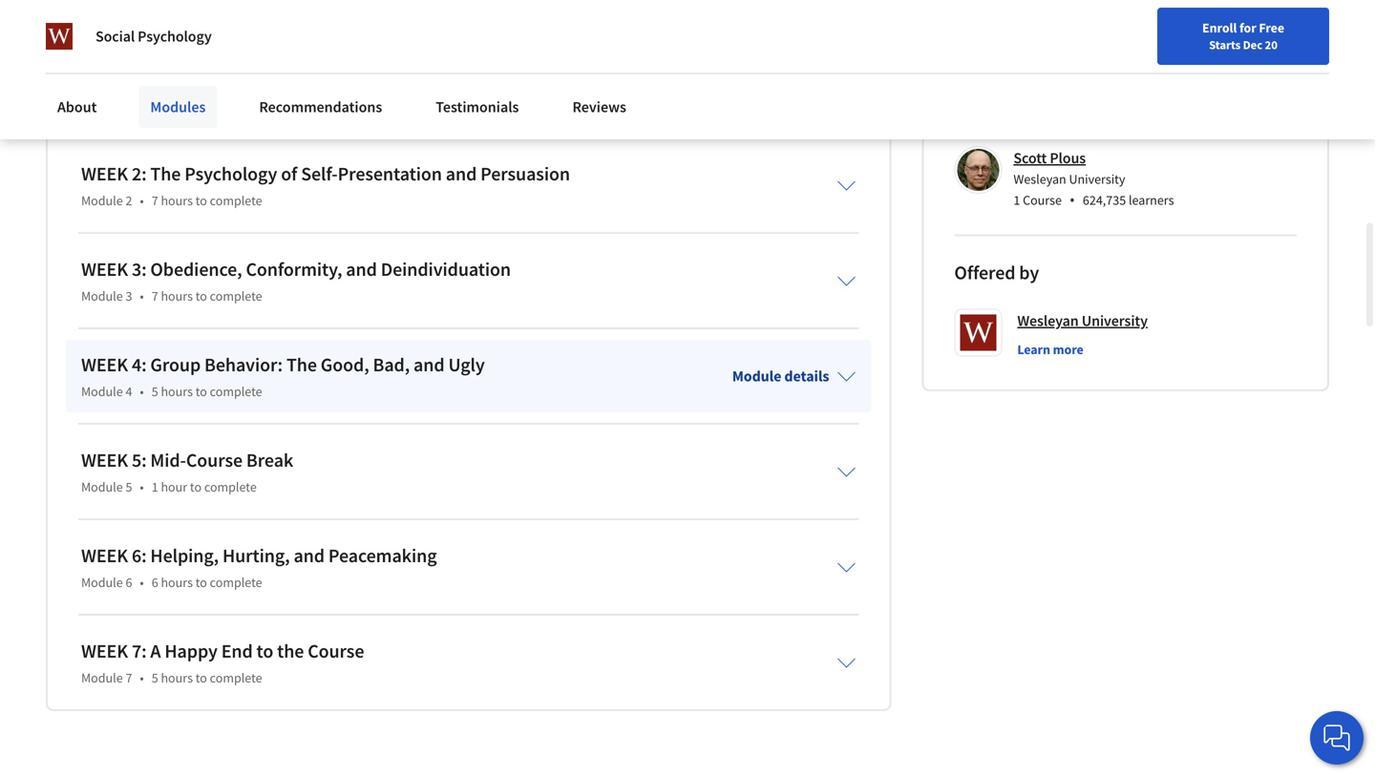 Task type: vqa. For each thing, say whether or not it's contained in the screenshot.


Task type: locate. For each thing, give the bounding box(es) containing it.
5 inside week 4: group behavior: the good, bad, and ugly module 4 • 5 hours to complete
[[152, 383, 158, 401]]

reviews
[[573, 97, 627, 117]]

1 vertical spatial 1
[[152, 479, 158, 496]]

week left 4:
[[81, 353, 128, 377]]

2
[[126, 192, 132, 209]]

6 down helping,
[[152, 574, 158, 592]]

complete down end
[[210, 670, 262, 687]]

1 vertical spatial the
[[287, 353, 317, 377]]

psychology left of
[[185, 162, 277, 186]]

university inside scott plous wesleyan university 1 course • 624,735 learners
[[1070, 171, 1126, 188]]

wesleyan down scott plous link on the right top of the page
[[1014, 171, 1067, 188]]

details
[[785, 367, 830, 386]]

1 vertical spatial wesleyan
[[1018, 312, 1079, 331]]

• down 5:
[[140, 479, 144, 496]]

6
[[126, 574, 132, 592], [152, 574, 158, 592]]

good,
[[321, 353, 369, 377]]

conformity,
[[246, 258, 342, 282]]

1 horizontal spatial 1
[[1014, 192, 1021, 209]]

2 vertical spatial course
[[308, 640, 364, 664]]

0 vertical spatial the
[[150, 162, 181, 186]]

university up 624,735 on the right top of the page
[[1070, 171, 1126, 188]]

1 vertical spatial psychology
[[185, 162, 277, 186]]

complete inside week 7: a happy end to the course module 7 • 5 hours to complete
[[210, 670, 262, 687]]

0 horizontal spatial the
[[150, 162, 181, 186]]

• right 2
[[140, 192, 144, 209]]

to inside week 2: the psychology of self-presentation and persuasion module 2 • 7 hours to complete
[[196, 192, 207, 209]]

social psychology
[[96, 27, 212, 46]]

complete down obedience,
[[210, 288, 262, 305]]

0 vertical spatial course
[[1023, 192, 1062, 209]]

complete down behavior:
[[210, 383, 262, 401]]

wesleyan university
[[1018, 312, 1148, 331]]

5 down a
[[152, 670, 158, 687]]

1 6 from the left
[[126, 574, 132, 592]]

bad,
[[373, 353, 410, 377]]

module inside week 6: helping, hurting, and peacemaking module 6 • 6 hours to complete
[[81, 574, 123, 592]]

to inside week 4: group behavior: the good, bad, and ugly module 4 • 5 hours to complete
[[196, 383, 207, 401]]

1 down scott
[[1014, 192, 1021, 209]]

hour
[[161, 479, 187, 496]]

wesleyan university image
[[46, 23, 73, 50]]

scott plous wesleyan university 1 course • 624,735 learners
[[1014, 149, 1175, 210]]

week inside week 3: obedience, conformity, and deindividuation module 3 • 7 hours to complete
[[81, 258, 128, 282]]

learn more button
[[1018, 340, 1084, 359]]

hours down group on the top left
[[161, 383, 193, 401]]

0 vertical spatial 5
[[152, 383, 158, 401]]

to down obedience,
[[196, 288, 207, 305]]

module inside week 2: the psychology of self-presentation and persuasion module 2 • 7 hours to complete
[[81, 192, 123, 209]]

and inside week 4: group behavior: the good, bad, and ugly module 4 • 5 hours to complete
[[414, 353, 445, 377]]

complete up obedience,
[[210, 192, 262, 209]]

wesleyan up learn more button
[[1018, 312, 1079, 331]]

2 horizontal spatial course
[[1023, 192, 1062, 209]]

course inside week 5: mid-course break module 5 • 1 hour to complete
[[186, 449, 243, 473]]

complete inside week 3: obedience, conformity, and deindividuation module 3 • 7 hours to complete
[[210, 288, 262, 305]]

2 week from the top
[[81, 258, 128, 282]]

5 inside week 5: mid-course break module 5 • 1 hour to complete
[[126, 479, 132, 496]]

2:
[[132, 162, 147, 186]]

1 week from the top
[[81, 162, 128, 186]]

6 week from the top
[[81, 640, 128, 664]]

1 horizontal spatial course
[[308, 640, 364, 664]]

week 2: the psychology of self-presentation and persuasion module 2 • 7 hours to complete
[[81, 162, 570, 209]]

0 horizontal spatial course
[[186, 449, 243, 473]]

week 5: mid-course break module 5 • 1 hour to complete
[[81, 449, 294, 496]]

to right hour
[[190, 479, 202, 496]]

0 vertical spatial 1
[[1014, 192, 1021, 209]]

the
[[150, 162, 181, 186], [287, 353, 317, 377]]

starts
[[1210, 37, 1241, 53]]

to inside week 5: mid-course break module 5 • 1 hour to complete
[[190, 479, 202, 496]]

week inside week 6: helping, hurting, and peacemaking module 6 • 6 hours to complete
[[81, 544, 128, 568]]

1 vertical spatial course
[[186, 449, 243, 473]]

0 horizontal spatial 6
[[126, 574, 132, 592]]

reviews link
[[561, 86, 638, 128]]

psychology right social
[[138, 27, 212, 46]]

week inside week 7: a happy end to the course module 7 • 5 hours to complete
[[81, 640, 128, 664]]

break
[[246, 449, 294, 473]]

course up hour
[[186, 449, 243, 473]]

hours
[[161, 192, 193, 209], [161, 288, 193, 305], [161, 383, 193, 401], [161, 574, 193, 592], [161, 670, 193, 687]]

7 right 2
[[152, 192, 158, 209]]

• right 3
[[140, 288, 144, 305]]

7 inside week 3: obedience, conformity, and deindividuation module 3 • 7 hours to complete
[[152, 288, 158, 305]]

3:
[[132, 258, 147, 282]]

• down 6:
[[140, 574, 144, 592]]

1 hours from the top
[[161, 192, 193, 209]]

week
[[81, 162, 128, 186], [81, 258, 128, 282], [81, 353, 128, 377], [81, 449, 128, 473], [81, 544, 128, 568], [81, 640, 128, 664]]

enroll for free starts dec 20
[[1203, 19, 1285, 53]]

week for week 6: helping, hurting, and peacemaking
[[81, 544, 128, 568]]

2 vertical spatial 7
[[126, 670, 132, 687]]

to left the
[[257, 640, 273, 664]]

hours inside week 7: a happy end to the course module 7 • 5 hours to complete
[[161, 670, 193, 687]]

university up more
[[1082, 312, 1148, 331]]

helping,
[[150, 544, 219, 568]]

complete inside week 4: group behavior: the good, bad, and ugly module 4 • 5 hours to complete
[[210, 383, 262, 401]]

• inside week 5: mid-course break module 5 • 1 hour to complete
[[140, 479, 144, 496]]

week left 7:
[[81, 640, 128, 664]]

1 horizontal spatial 6
[[152, 574, 158, 592]]

week inside week 4: group behavior: the good, bad, and ugly module 4 • 5 hours to complete
[[81, 353, 128, 377]]

the inside week 4: group behavior: the good, bad, and ugly module 4 • 5 hours to complete
[[287, 353, 317, 377]]

about link
[[46, 86, 108, 128]]

1
[[1014, 192, 1021, 209], [152, 479, 158, 496]]

hours down helping,
[[161, 574, 193, 592]]

to up obedience,
[[196, 192, 207, 209]]

the
[[277, 640, 304, 664]]

module details
[[733, 367, 830, 386]]

complete
[[210, 192, 262, 209], [210, 288, 262, 305], [210, 383, 262, 401], [204, 479, 257, 496], [210, 574, 262, 592], [210, 670, 262, 687]]

7 right 3
[[152, 288, 158, 305]]

week left 6:
[[81, 544, 128, 568]]

obedience,
[[150, 258, 242, 282]]

0 vertical spatial wesleyan
[[1014, 171, 1067, 188]]

7 inside week 7: a happy end to the course module 7 • 5 hours to complete
[[126, 670, 132, 687]]

hours inside week 4: group behavior: the good, bad, and ugly module 4 • 5 hours to complete
[[161, 383, 193, 401]]

the left good,
[[287, 353, 317, 377]]

• left 624,735 on the right top of the page
[[1070, 190, 1076, 210]]

and
[[446, 162, 477, 186], [346, 258, 377, 282], [414, 353, 445, 377], [294, 544, 325, 568]]

course down scott plous link on the right top of the page
[[1023, 192, 1062, 209]]

week for week 2: the psychology of self-presentation and persuasion
[[81, 162, 128, 186]]

recommendations link
[[248, 86, 394, 128]]

1 vertical spatial 5
[[126, 479, 132, 496]]

complete down hurting,
[[210, 574, 262, 592]]

week inside week 5: mid-course break module 5 • 1 hour to complete
[[81, 449, 128, 473]]

4 hours from the top
[[161, 574, 193, 592]]

end
[[221, 640, 253, 664]]

complete down break
[[204, 479, 257, 496]]

hours inside week 3: obedience, conformity, and deindividuation module 3 • 7 hours to complete
[[161, 288, 193, 305]]

• inside week 2: the psychology of self-presentation and persuasion module 2 • 7 hours to complete
[[140, 192, 144, 209]]

week left 5:
[[81, 449, 128, 473]]

menu item
[[1011, 19, 1134, 81]]

scott
[[1014, 149, 1047, 168]]

hours inside week 6: helping, hurting, and peacemaking module 6 • 6 hours to complete
[[161, 574, 193, 592]]

0 horizontal spatial 1
[[152, 479, 158, 496]]

•
[[1070, 190, 1076, 210], [140, 192, 144, 209], [140, 288, 144, 305], [140, 383, 144, 401], [140, 479, 144, 496], [140, 574, 144, 592], [140, 670, 144, 687]]

4 week from the top
[[81, 449, 128, 473]]

course right the
[[308, 640, 364, 664]]

week 3: obedience, conformity, and deindividuation module 3 • 7 hours to complete
[[81, 258, 511, 305]]

1 left hour
[[152, 479, 158, 496]]

complete inside week 6: helping, hurting, and peacemaking module 6 • 6 hours to complete
[[210, 574, 262, 592]]

module inside week 7: a happy end to the course module 7 • 5 hours to complete
[[81, 670, 123, 687]]

instructor
[[955, 75, 1035, 99]]

0 vertical spatial psychology
[[138, 27, 212, 46]]

5 hours from the top
[[161, 670, 193, 687]]

learners
[[1129, 192, 1175, 209]]

persuasion
[[481, 162, 570, 186]]

and left persuasion
[[446, 162, 477, 186]]

1 vertical spatial 7
[[152, 288, 158, 305]]

7 down 7:
[[126, 670, 132, 687]]

week 4: group behavior: the good, bad, and ugly module 4 • 5 hours to complete
[[81, 353, 485, 401]]

wesleyan university link
[[1018, 309, 1148, 333]]

week for week 7: a happy end to the course
[[81, 640, 128, 664]]

week left 3:
[[81, 258, 128, 282]]

course
[[1023, 192, 1062, 209], [186, 449, 243, 473], [308, 640, 364, 664]]

the right 2: at left top
[[150, 162, 181, 186]]

free
[[1260, 19, 1285, 36]]

to down helping,
[[196, 574, 207, 592]]

0 vertical spatial 7
[[152, 192, 158, 209]]

3 hours from the top
[[161, 383, 193, 401]]

• right 4
[[140, 383, 144, 401]]

7
[[152, 192, 158, 209], [152, 288, 158, 305], [126, 670, 132, 687]]

3 week from the top
[[81, 353, 128, 377]]

modules link
[[139, 86, 217, 128]]

week left 2: at left top
[[81, 162, 128, 186]]

to
[[196, 192, 207, 209], [196, 288, 207, 305], [196, 383, 207, 401], [190, 479, 202, 496], [196, 574, 207, 592], [257, 640, 273, 664], [196, 670, 207, 687]]

• inside week 4: group behavior: the good, bad, and ugly module 4 • 5 hours to complete
[[140, 383, 144, 401]]

1 horizontal spatial the
[[287, 353, 317, 377]]

5 down 5:
[[126, 479, 132, 496]]

5 right 4
[[152, 383, 158, 401]]

week 6: helping, hurting, and peacemaking module 6 • 6 hours to complete
[[81, 544, 437, 592]]

5 week from the top
[[81, 544, 128, 568]]

2 6 from the left
[[152, 574, 158, 592]]

and left ugly
[[414, 353, 445, 377]]

2 vertical spatial 5
[[152, 670, 158, 687]]

to down group on the top left
[[196, 383, 207, 401]]

university
[[1070, 171, 1126, 188], [1082, 312, 1148, 331]]

hours down obedience,
[[161, 288, 193, 305]]

hours down happy on the left bottom of the page
[[161, 670, 193, 687]]

module inside week 5: mid-course break module 5 • 1 hour to complete
[[81, 479, 123, 496]]

2 hours from the top
[[161, 288, 193, 305]]

hours right 2
[[161, 192, 193, 209]]

and right conformity,
[[346, 258, 377, 282]]

psychology
[[138, 27, 212, 46], [185, 162, 277, 186]]

0 vertical spatial university
[[1070, 171, 1126, 188]]

week inside week 2: the psychology of self-presentation and persuasion module 2 • 7 hours to complete
[[81, 162, 128, 186]]

wesleyan
[[1014, 171, 1067, 188], [1018, 312, 1079, 331]]

week 7: a happy end to the course module 7 • 5 hours to complete
[[81, 640, 364, 687]]

for
[[1240, 19, 1257, 36]]

and right hurting,
[[294, 544, 325, 568]]

5 inside week 7: a happy end to the course module 7 • 5 hours to complete
[[152, 670, 158, 687]]

show notifications image
[[1154, 24, 1177, 47]]

5
[[152, 383, 158, 401], [126, 479, 132, 496], [152, 670, 158, 687]]

• down 7:
[[140, 670, 144, 687]]

6 down 6:
[[126, 574, 132, 592]]

module
[[81, 192, 123, 209], [81, 288, 123, 305], [733, 367, 782, 386], [81, 383, 123, 401], [81, 479, 123, 496], [81, 574, 123, 592], [81, 670, 123, 687]]



Task type: describe. For each thing, give the bounding box(es) containing it.
3
[[126, 288, 132, 305]]

coursera image
[[23, 16, 144, 46]]

6:
[[132, 544, 147, 568]]

hurting,
[[223, 544, 290, 568]]

20
[[1266, 37, 1278, 53]]

module inside week 4: group behavior: the good, bad, and ugly module 4 • 5 hours to complete
[[81, 383, 123, 401]]

ugly
[[449, 353, 485, 377]]

learn
[[1018, 341, 1051, 359]]

4
[[126, 383, 132, 401]]

624,735
[[1083, 192, 1127, 209]]

week for week 3: obedience, conformity, and deindividuation
[[81, 258, 128, 282]]

peacemaking
[[329, 544, 437, 568]]

scott plous image
[[958, 149, 1000, 191]]

about
[[57, 97, 97, 117]]

week for week 5: mid-course break
[[81, 449, 128, 473]]

modules
[[150, 97, 206, 117]]

of
[[281, 162, 297, 186]]

a
[[150, 640, 161, 664]]

7 for a
[[126, 670, 132, 687]]

course inside week 7: a happy end to the course module 7 • 5 hours to complete
[[308, 640, 364, 664]]

chat with us image
[[1322, 723, 1353, 754]]

• inside week 3: obedience, conformity, and deindividuation module 3 • 7 hours to complete
[[140, 288, 144, 305]]

module inside week 3: obedience, conformity, and deindividuation module 3 • 7 hours to complete
[[81, 288, 123, 305]]

1 vertical spatial university
[[1082, 312, 1148, 331]]

social
[[96, 27, 135, 46]]

self-
[[301, 162, 338, 186]]

complete inside week 5: mid-course break module 5 • 1 hour to complete
[[204, 479, 257, 496]]

7 for obedience,
[[152, 288, 158, 305]]

enroll
[[1203, 19, 1238, 36]]

5:
[[132, 449, 147, 473]]

complete inside week 2: the psychology of self-presentation and persuasion module 2 • 7 hours to complete
[[210, 192, 262, 209]]

learn more
[[1018, 341, 1084, 359]]

7:
[[132, 640, 147, 664]]

testimonials
[[436, 97, 519, 117]]

and inside week 2: the psychology of self-presentation and persuasion module 2 • 7 hours to complete
[[446, 162, 477, 186]]

7 inside week 2: the psychology of self-presentation and persuasion module 2 • 7 hours to complete
[[152, 192, 158, 209]]

behavior:
[[204, 353, 283, 377]]

offered
[[955, 261, 1016, 285]]

scott plous link
[[1014, 149, 1086, 168]]

recommendations
[[259, 97, 382, 117]]

1 inside week 5: mid-course break module 5 • 1 hour to complete
[[152, 479, 158, 496]]

week for week 4: group behavior: the good, bad, and ugly
[[81, 353, 128, 377]]

• inside week 7: a happy end to the course module 7 • 5 hours to complete
[[140, 670, 144, 687]]

deindividuation
[[381, 258, 511, 282]]

1 inside scott plous wesleyan university 1 course • 624,735 learners
[[1014, 192, 1021, 209]]

psychology inside week 2: the psychology of self-presentation and persuasion module 2 • 7 hours to complete
[[185, 162, 277, 186]]

and inside week 6: helping, hurting, and peacemaking module 6 • 6 hours to complete
[[294, 544, 325, 568]]

course inside scott plous wesleyan university 1 course • 624,735 learners
[[1023, 192, 1062, 209]]

to inside week 3: obedience, conformity, and deindividuation module 3 • 7 hours to complete
[[196, 288, 207, 305]]

testimonials link
[[424, 86, 531, 128]]

and inside week 3: obedience, conformity, and deindividuation module 3 • 7 hours to complete
[[346, 258, 377, 282]]

to down happy on the left bottom of the page
[[196, 670, 207, 687]]

plous
[[1050, 149, 1086, 168]]

offered by
[[955, 261, 1040, 285]]

more
[[1054, 341, 1084, 359]]

4:
[[132, 353, 147, 377]]

happy
[[165, 640, 218, 664]]

• inside scott plous wesleyan university 1 course • 624,735 learners
[[1070, 190, 1076, 210]]

the inside week 2: the psychology of self-presentation and persuasion module 2 • 7 hours to complete
[[150, 162, 181, 186]]

by
[[1020, 261, 1040, 285]]

to inside week 6: helping, hurting, and peacemaking module 6 • 6 hours to complete
[[196, 574, 207, 592]]

presentation
[[338, 162, 442, 186]]

dec
[[1244, 37, 1263, 53]]

mid-
[[150, 449, 186, 473]]

• inside week 6: helping, hurting, and peacemaking module 6 • 6 hours to complete
[[140, 574, 144, 592]]

hours inside week 2: the psychology of self-presentation and persuasion module 2 • 7 hours to complete
[[161, 192, 193, 209]]

group
[[150, 353, 201, 377]]

wesleyan inside scott plous wesleyan university 1 course • 624,735 learners
[[1014, 171, 1067, 188]]



